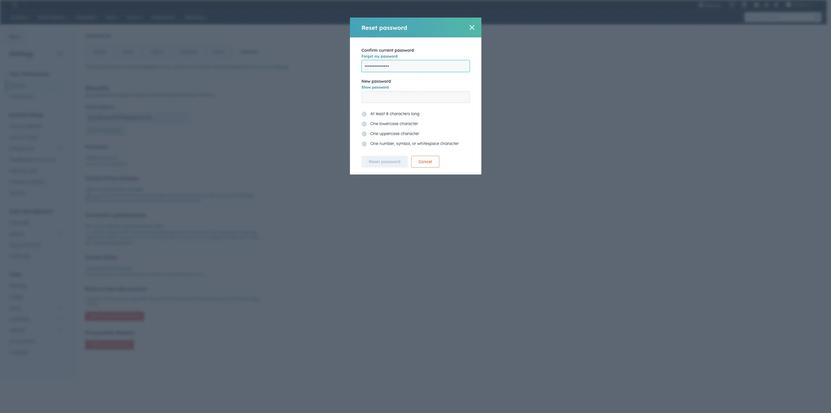 Task type: locate. For each thing, give the bounding box(es) containing it.
2 vertical spatial one
[[371, 141, 379, 146]]

security set preferences related to login and your personal account security.
[[85, 84, 215, 98]]

your
[[155, 92, 164, 98], [166, 193, 173, 198], [123, 297, 131, 301]]

cancel
[[419, 159, 432, 164]]

calling link up 'applied'
[[141, 45, 171, 59]]

tasks
[[214, 49, 224, 54]]

password inside button
[[381, 159, 401, 164]]

remove inside remove me from this account button
[[90, 314, 103, 318]]

and inside add a trusted phone number add a phone number used to occasionally verify your identity and receive other security-related alerts. this phone number will never be used for sales or marketing purposes.
[[188, 193, 194, 198]]

set left up
[[85, 224, 92, 229]]

1 vertical spatial &
[[25, 179, 28, 184]]

and inside the set up two-factor authentication (2fa) two-factor authentication is an enhanced security measure. once enabled, you'll be required to give two types of identification when you log in to hubspot. security apps, such as google authenticator, and sms text message are supported.
[[245, 235, 251, 240]]

reset password last reset on 10/23/2023
[[85, 155, 126, 166]]

permanently remove
[[85, 330, 135, 336]]

2 vertical spatial authentication
[[104, 230, 128, 235]]

2 vertical spatial remove
[[116, 330, 135, 336]]

active
[[187, 272, 197, 277]]

security inside the set up two-factor authentication (2fa) two-factor authentication is an enhanced security measure. once enabled, you'll be required to give two types of identification when you log in to hubspot. security apps, such as google authenticator, and sms text message are supported.
[[170, 235, 183, 240]]

0 horizontal spatial other
[[198, 297, 207, 301]]

other right receive
[[208, 193, 216, 198]]

1 vertical spatial a
[[93, 193, 95, 198]]

user inside delete my user account button
[[108, 343, 115, 347]]

sessions,
[[148, 272, 163, 277]]

or
[[412, 141, 416, 146], [163, 199, 166, 203]]

password right show
[[372, 85, 389, 89]]

1 vertical spatial email
[[85, 104, 96, 110]]

& inside data management element
[[24, 242, 27, 248]]

log
[[85, 266, 93, 271]]

0 vertical spatial security
[[197, 64, 213, 70]]

remove
[[110, 297, 122, 301]]

other
[[208, 193, 216, 198], [198, 297, 207, 301]]

password down current
[[381, 54, 398, 58]]

last
[[85, 162, 92, 166]]

this left active
[[180, 272, 186, 277]]

this left account.
[[149, 297, 154, 301]]

preferences down profile
[[97, 64, 120, 70]]

1 horizontal spatial calling
[[150, 49, 163, 54]]

account inside delete my user account button
[[116, 343, 129, 347]]

other inside the this action will remove your user from this account. if you're part of other accounts, you'll still have access to them.
[[198, 297, 207, 301]]

marketing
[[167, 199, 184, 203]]

and right devices
[[141, 272, 147, 277]]

0 vertical spatial email
[[122, 49, 133, 54]]

1 horizontal spatial security link
[[232, 45, 266, 59]]

reset up last
[[85, 155, 96, 161]]

0 vertical spatial your
[[155, 92, 164, 98]]

Search HubSpot search field
[[745, 12, 817, 22]]

pomatoes
[[793, 2, 811, 7]]

1 horizontal spatial used
[[139, 199, 147, 203]]

1 vertical spatial number
[[107, 193, 120, 198]]

be right never
[[134, 199, 138, 203]]

enabled,
[[194, 230, 209, 235]]

0 horizontal spatial user
[[108, 343, 115, 347]]

password up show password button in the left of the page
[[372, 79, 391, 84]]

0 vertical spatial calling
[[150, 49, 163, 54]]

search button
[[812, 12, 822, 22]]

8
[[386, 111, 389, 116]]

factor down two-factor authentication
[[109, 224, 121, 229]]

used up never
[[121, 193, 129, 198]]

your left personal on the left top of page
[[155, 92, 164, 98]]

account defaults link
[[6, 121, 65, 132]]

email up "edit"
[[85, 104, 96, 110]]

cancel button
[[412, 156, 440, 168]]

log down out
[[99, 272, 104, 277]]

1 vertical spatial factor
[[109, 224, 121, 229]]

pomatoes button
[[783, 0, 820, 9]]

account inside 'link'
[[9, 124, 25, 129]]

security down measure.
[[170, 235, 183, 240]]

0 vertical spatial you'll
[[210, 230, 218, 235]]

to left the 'login'
[[131, 92, 135, 98]]

1 horizontal spatial related
[[232, 193, 243, 198]]

password
[[380, 24, 408, 31], [395, 48, 414, 53], [381, 54, 398, 58], [372, 79, 391, 84], [372, 85, 389, 89], [98, 155, 117, 161], [381, 159, 401, 164]]

you'll up 'google'
[[210, 230, 218, 235]]

user inside the this action will remove your user from this account. if you're part of other accounts, you'll still have access to them.
[[132, 297, 139, 301]]

message
[[92, 241, 107, 245]]

my inside confirm current password forgot my password
[[375, 54, 380, 58]]

login
[[136, 92, 145, 98]]

related inside add a trusted phone number add a phone number used to occasionally verify your identity and receive other security-related alerts. this phone number will never be used for sales or marketing purposes.
[[232, 193, 243, 198]]

1 this from the top
[[85, 199, 92, 203]]

0 vertical spatial user
[[132, 297, 139, 301]]

reset inside button
[[369, 159, 380, 164]]

from inside the this action will remove your user from this account. if you're part of other accounts, you'll still have access to them.
[[140, 297, 148, 301]]

1 vertical spatial related
[[232, 193, 243, 198]]

you down log out of all sessions button
[[105, 272, 111, 277]]

this down trusted
[[85, 199, 92, 203]]

close image
[[470, 25, 475, 30]]

password inside 'reset password last reset on 10/23/2023'
[[98, 155, 117, 161]]

character for one lowercase character
[[400, 121, 418, 126]]

security down privacy
[[9, 190, 25, 196]]

security inside account setup element
[[9, 190, 25, 196]]

as
[[203, 235, 207, 240]]

required
[[224, 230, 238, 235]]

reset password button up on
[[85, 154, 117, 161]]

will inside the this action will remove your user from this account. if you're part of other accounts, you'll still have access to them.
[[104, 297, 109, 301]]

account left security. on the left top
[[183, 92, 198, 98]]

1 horizontal spatial calling link
[[141, 45, 171, 59]]

remove me from this account button
[[85, 312, 145, 321]]

2 vertical spatial be
[[219, 230, 223, 235]]

1 horizontal spatial reset password button
[[362, 156, 408, 168]]

uppercase
[[380, 131, 400, 136]]

2 add from the top
[[85, 193, 92, 198]]

user
[[132, 297, 139, 301], [108, 343, 115, 347]]

hubspot image
[[11, 1, 18, 8]]

1 vertical spatial set
[[85, 224, 92, 229]]

general
[[85, 31, 111, 40], [9, 83, 24, 88]]

edit email address button
[[85, 126, 126, 135]]

calling up 'applied'
[[150, 49, 163, 54]]

1 horizontal spatial you
[[132, 235, 138, 240]]

my right delete at bottom
[[102, 343, 107, 347]]

1 vertical spatial add
[[85, 193, 92, 198]]

general down your
[[9, 83, 24, 88]]

will left never
[[118, 199, 123, 203]]

2 this from the top
[[85, 272, 92, 277]]

your preferences
[[9, 71, 49, 77]]

two- inside the set up two-factor authentication (2fa) two-factor authentication is an enhanced security measure. once enabled, you'll be required to give two types of identification when you log in to hubspot. security apps, such as google authenticator, and sms text message are supported.
[[85, 230, 93, 235]]

0 vertical spatial add
[[85, 187, 93, 192]]

0 vertical spatial address
[[98, 104, 113, 110]]

password down number, at the top
[[381, 159, 401, 164]]

upgrade image
[[699, 3, 704, 8]]

email address
[[85, 104, 113, 110]]

this inside the this action will remove your user from this account. if you're part of other accounts, you'll still have access to them.
[[85, 297, 92, 301]]

other right part
[[198, 297, 207, 301]]

data management element
[[6, 208, 65, 262]]

menu
[[695, 0, 820, 9]]

general inside your preferences element
[[9, 83, 24, 88]]

this inside button
[[119, 314, 125, 318]]

you inside the set up two-factor authentication (2fa) two-factor authentication is an enhanced security measure. once enabled, you'll be required to give two types of identification when you log in to hubspot. security apps, such as google authenticator, and sms text message are supported.
[[132, 235, 138, 240]]

set up two-factor authentication (2fa) two-factor authentication is an enhanced security measure. once enabled, you'll be required to give two types of identification when you log in to hubspot. security apps, such as google authenticator, and sms text message are supported.
[[85, 224, 260, 245]]

1 vertical spatial character
[[401, 131, 420, 136]]

still
[[234, 297, 239, 301]]

tyler black image
[[786, 2, 792, 7]]

1 vertical spatial or
[[163, 199, 166, 203]]

from right me
[[110, 314, 118, 318]]

authentication up identification at the left of page
[[104, 230, 128, 235]]

consent
[[29, 179, 44, 184]]

identity
[[174, 193, 187, 198]]

you.
[[164, 64, 172, 70]]

calling for top calling link
[[150, 49, 163, 54]]

remove up action
[[85, 286, 104, 292]]

my inside button
[[102, 343, 107, 347]]

marketing
[[9, 317, 29, 322]]

2 horizontal spatial your
[[166, 193, 173, 198]]

0 horizontal spatial used
[[121, 193, 129, 198]]

set inside the set up two-factor authentication (2fa) two-factor authentication is an enhanced security measure. once enabled, you'll be required to give two types of identification when you log in to hubspot. security apps, such as google authenticator, and sms text message are supported.
[[85, 224, 92, 229]]

my
[[375, 54, 380, 58], [102, 343, 107, 347]]

0 vertical spatial my
[[375, 54, 380, 58]]

remove down remove me from this account button
[[116, 330, 135, 336]]

log left in
[[139, 235, 144, 240]]

1 vertical spatial two-
[[85, 230, 93, 235]]

0 horizontal spatial related
[[116, 92, 130, 98]]

1 vertical spatial account
[[9, 124, 25, 129]]

1 vertical spatial your
[[166, 193, 173, 198]]

reset down number, at the top
[[369, 159, 380, 164]]

address right "email" on the top left of the page
[[108, 128, 121, 133]]

calling link
[[141, 45, 171, 59], [6, 291, 65, 303]]

1 vertical spatial be
[[134, 199, 138, 203]]

authentication up an at the left of the page
[[122, 224, 152, 229]]

authentication up set up two-factor authentication (2fa) button
[[112, 212, 146, 218]]

security up hubspot.
[[155, 230, 168, 235]]

1 vertical spatial other
[[198, 297, 207, 301]]

audit
[[9, 253, 20, 259]]

number
[[120, 176, 139, 181]]

meetings link
[[6, 280, 65, 291]]

email up "only"
[[122, 49, 133, 54]]

or inside dialog
[[412, 141, 416, 146]]

& right users
[[21, 135, 24, 140]]

two
[[251, 230, 257, 235]]

0 horizontal spatial settings
[[214, 64, 229, 70]]

1 vertical spatial my
[[102, 343, 107, 347]]

3 one from the top
[[371, 141, 379, 146]]

confirm current password forgot my password
[[362, 48, 414, 58]]

character
[[400, 121, 418, 126], [401, 131, 420, 136], [441, 141, 459, 146]]

1 horizontal spatial you'll
[[224, 297, 233, 301]]

session reset
[[85, 254, 117, 260]]

or inside add a trusted phone number add a phone number used to occasionally verify your identity and receive other security-related alerts. this phone number will never be used for sales or marketing purposes.
[[163, 199, 166, 203]]

Confirm current password password field
[[362, 60, 470, 72]]

and right the 'login'
[[146, 92, 154, 98]]

0 vertical spatial you
[[132, 235, 138, 240]]

and up purposes.
[[188, 193, 194, 198]]

related inside security set preferences related to login and your personal account security.
[[116, 92, 130, 98]]

1 horizontal spatial settings
[[273, 64, 289, 70]]

if
[[171, 297, 173, 301]]

1 account from the top
[[9, 112, 28, 118]]

a down trusted
[[93, 193, 95, 198]]

0 horizontal spatial security
[[155, 230, 168, 235]]

2 two- from the top
[[85, 230, 93, 235]]

0 vertical spatial set
[[85, 92, 91, 98]]

factor up two-
[[96, 212, 111, 218]]

user right remove
[[132, 297, 139, 301]]

1 vertical spatial calling link
[[6, 291, 65, 303]]

one left number, at the top
[[371, 141, 379, 146]]

3 this from the top
[[85, 297, 92, 301]]

1 vertical spatial this
[[85, 272, 92, 277]]

1 horizontal spatial log
[[139, 235, 144, 240]]

calendar
[[180, 49, 197, 54]]

once
[[185, 230, 193, 235]]

or right symbol,
[[412, 141, 416, 146]]

new
[[362, 79, 371, 84]]

you'll
[[210, 230, 218, 235], [224, 297, 233, 301]]

0 vertical spatial reset password
[[362, 24, 408, 31]]

your right remove
[[123, 297, 131, 301]]

remove left me
[[90, 314, 103, 318]]

calling inside "tools" element
[[9, 294, 22, 300]]

1 vertical spatial from
[[140, 297, 148, 301]]

1 vertical spatial address
[[108, 128, 121, 133]]

1 vertical spatial preferences
[[93, 92, 115, 98]]

1 vertical spatial you'll
[[224, 297, 233, 301]]

password up on
[[98, 155, 117, 161]]

profile link
[[85, 45, 114, 59]]

will
[[121, 64, 127, 70], [118, 199, 123, 203], [93, 272, 98, 277], [104, 297, 109, 301]]

1 horizontal spatial user
[[132, 297, 139, 301]]

tasks link
[[205, 45, 232, 59]]

account right me
[[126, 314, 140, 318]]

1 horizontal spatial your
[[155, 92, 164, 98]]

1 vertical spatial security
[[155, 230, 168, 235]]

symbol,
[[396, 141, 411, 146]]

to left them.
[[85, 302, 88, 306]]

general up profile link
[[85, 31, 111, 40]]

back link
[[0, 31, 24, 43]]

security up go
[[241, 49, 257, 54]]

character right whitespace
[[441, 141, 459, 146]]

you'll left still
[[224, 297, 233, 301]]

account up users
[[9, 124, 25, 129]]

or down verify
[[163, 199, 166, 203]]

0 vertical spatial be
[[137, 64, 142, 70]]

from up remove
[[105, 286, 116, 292]]

log inside the set up two-factor authentication (2fa) two-factor authentication is an enhanced security measure. once enabled, you'll be required to give two types of identification when you log in to hubspot. security apps, such as google authenticator, and sms text message are supported.
[[139, 235, 144, 240]]

help image
[[755, 3, 760, 8]]

2 account from the top
[[9, 124, 25, 129]]

0 horizontal spatial calling link
[[6, 291, 65, 303]]

access
[[249, 297, 260, 301]]

your preferences element
[[6, 71, 65, 102]]

accounts,
[[208, 297, 224, 301]]

2 vertical spatial this
[[85, 297, 92, 301]]

address up edit email address on the top of the page
[[98, 104, 113, 110]]

& left export at the left of page
[[24, 242, 27, 248]]

0 horizontal spatial you'll
[[210, 230, 218, 235]]

phone
[[114, 187, 127, 192], [96, 193, 106, 198], [93, 199, 103, 203]]

a
[[94, 187, 97, 192], [93, 193, 95, 198]]

1 vertical spatial used
[[139, 199, 147, 203]]

2 vertical spatial factor
[[93, 230, 103, 235]]

my down 'confirm'
[[375, 54, 380, 58]]

code
[[27, 168, 37, 173]]

0 vertical spatial other
[[208, 193, 216, 198]]

verify
[[155, 193, 165, 198]]

account setup element
[[6, 112, 65, 198]]

address inside button
[[108, 128, 121, 133]]

1 horizontal spatial email
[[122, 49, 133, 54]]

2 vertical spatial your
[[123, 297, 131, 301]]

and
[[146, 92, 154, 98], [188, 193, 194, 198], [245, 235, 251, 240], [141, 272, 147, 277]]

and inside security set preferences related to login and your personal account security.
[[146, 92, 154, 98]]

security link down the consent
[[6, 187, 65, 198]]

2 settings from the left
[[273, 64, 289, 70]]

reset up all
[[104, 254, 117, 260]]

0 horizontal spatial my
[[102, 343, 107, 347]]

website button
[[6, 325, 65, 336]]

two- up "types"
[[85, 230, 93, 235]]

this down 'log'
[[85, 272, 92, 277]]

0 vertical spatial &
[[21, 135, 24, 140]]

security down tasks link
[[197, 64, 213, 70]]

part
[[185, 297, 192, 301]]

account for account setup
[[9, 112, 28, 118]]

upgrade
[[705, 3, 722, 8]]

you'll inside the this action will remove your user from this account. if you're part of other accounts, you'll still have access to them.
[[224, 297, 233, 301]]

are
[[108, 241, 114, 245]]

1 horizontal spatial other
[[208, 193, 216, 198]]

reset password up current
[[362, 24, 408, 31]]

reset password button down number, at the top
[[362, 156, 408, 168]]

be up 'google'
[[219, 230, 223, 235]]

calling link down meetings
[[6, 291, 65, 303]]

one uppercase character
[[371, 131, 420, 136]]

one left uppercase
[[371, 131, 379, 136]]

1 vertical spatial security link
[[6, 187, 65, 198]]

1 one from the top
[[371, 121, 379, 126]]

menu item
[[726, 0, 727, 9]]

1 vertical spatial you
[[105, 272, 111, 277]]

meetings
[[9, 283, 27, 289]]

character down long
[[400, 121, 418, 126]]

& for teams
[[21, 135, 24, 140]]

one for one number, symbol, or whitespace character
[[371, 141, 379, 146]]

to inside security set preferences related to login and your personal account security.
[[131, 92, 135, 98]]

1 vertical spatial reset password
[[369, 159, 401, 164]]

will down out
[[93, 272, 98, 277]]

and down give
[[245, 235, 251, 240]]

receive
[[195, 193, 207, 198]]

ai assistants
[[9, 339, 35, 344]]

reset password inside button
[[369, 159, 401, 164]]

hubspot.
[[153, 235, 169, 240]]

2 set from the top
[[85, 224, 92, 229]]

one for one uppercase character
[[371, 131, 379, 136]]

this inside the "log out of all sessions this will log you out of all devices and sessions, including this active one."
[[85, 272, 92, 277]]

navigation
[[85, 44, 266, 59]]

1 vertical spatial calling
[[9, 294, 22, 300]]

import & export
[[9, 242, 41, 248]]

0 vertical spatial from
[[105, 286, 116, 292]]

1 horizontal spatial my
[[375, 54, 380, 58]]

0 horizontal spatial your
[[123, 297, 131, 301]]

for
[[173, 64, 180, 70]]

2 vertical spatial from
[[110, 314, 118, 318]]

reset password down number, at the top
[[369, 159, 401, 164]]

0 vertical spatial remove
[[85, 286, 104, 292]]

these
[[85, 64, 96, 70]]

2 vertical spatial character
[[441, 141, 459, 146]]

will inside the "log out of all sessions this will log you out of all devices and sessions, including this active one."
[[93, 272, 98, 277]]

1 vertical spatial general
[[9, 83, 24, 88]]

be inside add a trusted phone number add a phone number used to occasionally verify your identity and receive other security-related alerts. this phone number will never be used for sales or marketing purposes.
[[134, 199, 138, 203]]

at least 8 characters long
[[371, 111, 420, 116]]

1 horizontal spatial security
[[197, 64, 213, 70]]

account up account defaults at top
[[9, 112, 28, 118]]

notifications link
[[6, 91, 65, 102]]

you inside the "log out of all sessions this will log you out of all devices and sessions, including this active one."
[[105, 272, 111, 277]]

edit email address
[[90, 128, 121, 133]]

reset inside 'reset password last reset on 10/23/2023'
[[85, 155, 96, 161]]

1 set from the top
[[85, 92, 91, 98]]

0 vertical spatial or
[[412, 141, 416, 146]]

factor down up
[[93, 230, 103, 235]]

1 vertical spatial remove
[[90, 314, 103, 318]]

account down "permanently remove"
[[116, 343, 129, 347]]

0 vertical spatial account
[[9, 112, 28, 118]]

used down occasionally
[[139, 199, 147, 203]]

2 one from the top
[[371, 131, 379, 136]]

0 vertical spatial two-
[[85, 212, 96, 218]]

your up marketing
[[166, 193, 173, 198]]

0 vertical spatial factor
[[96, 212, 111, 218]]

chatspot
[[9, 350, 28, 355]]

0 horizontal spatial calling
[[9, 294, 22, 300]]

0 horizontal spatial general
[[9, 83, 24, 88]]

marketplace
[[9, 157, 33, 162]]

number
[[128, 187, 144, 192], [107, 193, 120, 198], [104, 199, 117, 203]]

0 horizontal spatial email
[[85, 104, 96, 110]]

security link up go
[[232, 45, 266, 59]]

reset password dialog
[[350, 18, 482, 175]]

objects button
[[6, 228, 65, 239]]

this inside add a trusted phone number add a phone number used to occasionally verify your identity and receive other security-related alerts. this phone number will never be used for sales or marketing purposes.
[[85, 199, 92, 203]]

security up 'email address'
[[85, 84, 109, 92]]

give
[[243, 230, 250, 235]]

to up never
[[130, 193, 133, 198]]

related left alerts. at the left top of the page
[[232, 193, 243, 198]]

related left the 'login'
[[116, 92, 130, 98]]

user down "permanently remove"
[[108, 343, 115, 347]]



Task type: vqa. For each thing, say whether or not it's contained in the screenshot.


Task type: describe. For each thing, give the bounding box(es) containing it.
set inside security set preferences related to login and your personal account security.
[[85, 92, 91, 98]]

account inside security set preferences related to login and your personal account security.
[[183, 92, 198, 98]]

from inside button
[[110, 314, 118, 318]]

security inside the set up two-factor authentication (2fa) two-factor authentication is an enhanced security measure. once enabled, you'll be required to give two types of identification when you log in to hubspot. security apps, such as google authenticator, and sms text message are supported.
[[155, 230, 168, 235]]

number,
[[380, 141, 395, 146]]

account defaults
[[9, 124, 42, 129]]

an
[[133, 230, 137, 235]]

0 vertical spatial security link
[[232, 45, 266, 59]]

this up remove
[[118, 286, 126, 292]]

1 add from the top
[[85, 187, 93, 192]]

of inside the set up two-factor authentication (2fa) two-factor authentication is an enhanced security measure. once enabled, you'll be required to give two types of identification when you log in to hubspot. security apps, such as google authenticator, and sms text message are supported.
[[95, 235, 98, 240]]

2 vertical spatial phone
[[93, 199, 103, 203]]

0 vertical spatial a
[[94, 187, 97, 192]]

delete my user account button
[[85, 340, 134, 350]]

general link
[[6, 80, 65, 91]]

account right go
[[255, 64, 272, 70]]

measure.
[[169, 230, 184, 235]]

of inside the this action will remove your user from this account. if you're part of other accounts, you'll still have access to them.
[[193, 297, 197, 301]]

marketplaces button
[[739, 0, 751, 9]]

to right go
[[250, 64, 254, 70]]

authenticator,
[[221, 235, 244, 240]]

reset
[[93, 162, 101, 166]]

to inside add a trusted phone number add a phone number used to occasionally verify your identity and receive other security-related alerts. this phone number will never be used for sales or marketing purposes.
[[130, 193, 133, 198]]

you're
[[174, 297, 184, 301]]

defaults
[[26, 124, 42, 129]]

export
[[28, 242, 41, 248]]

forgot my password button
[[362, 54, 398, 59]]

0 vertical spatial used
[[121, 193, 129, 198]]

these preferences will only be applied to you. for account security settings please go to account settings .
[[85, 64, 290, 70]]

character for one uppercase character
[[401, 131, 420, 136]]

tools element
[[6, 271, 65, 358]]

calling for leftmost calling link
[[9, 294, 22, 300]]

phone
[[104, 176, 119, 181]]

1 settings from the left
[[214, 64, 229, 70]]

search image
[[815, 15, 819, 19]]

out
[[94, 266, 102, 271]]

remove from this account
[[85, 286, 147, 292]]

to left give
[[239, 230, 242, 235]]

marketplaces image
[[742, 3, 748, 8]]

calling icon image
[[730, 2, 735, 8]]

session
[[85, 254, 103, 260]]

tracking code
[[9, 168, 37, 173]]

account inside remove me from this account button
[[126, 314, 140, 318]]

log out of all sessions this will log you out of all devices and sessions, including this active one.
[[85, 266, 204, 277]]

integrations
[[9, 146, 33, 151]]

& for consent
[[25, 179, 28, 184]]

(2fa)
[[154, 224, 164, 229]]

for
[[148, 199, 152, 203]]

notifications
[[9, 94, 34, 99]]

current
[[379, 48, 394, 53]]

log inside the "log out of all sessions this will log you out of all devices and sessions, including this active one."
[[99, 272, 104, 277]]

marketing button
[[6, 314, 65, 325]]

account for account defaults
[[9, 124, 25, 129]]

never
[[124, 199, 133, 203]]

password up current
[[380, 24, 408, 31]]

navigation containing profile
[[85, 44, 266, 59]]

chatspot link
[[6, 347, 65, 358]]

setup
[[30, 112, 43, 118]]

your
[[9, 71, 20, 77]]

1 vertical spatial authentication
[[122, 224, 152, 229]]

audit logs
[[9, 253, 30, 259]]

be inside the set up two-factor authentication (2fa) two-factor authentication is an enhanced security measure. once enabled, you'll be required to give two types of identification when you log in to hubspot. security apps, such as google authenticator, and sms text message are supported.
[[219, 230, 223, 235]]

show password button
[[362, 85, 389, 90]]

management
[[22, 208, 53, 214]]

Email address text field
[[85, 112, 190, 123]]

data
[[9, 208, 21, 214]]

0 vertical spatial authentication
[[112, 212, 146, 218]]

trusted phone number
[[85, 176, 139, 181]]

and inside the "log out of all sessions this will log you out of all devices and sessions, including this active one."
[[141, 272, 147, 277]]

go
[[244, 64, 249, 70]]

0 vertical spatial number
[[128, 187, 144, 192]]

to right in
[[149, 235, 153, 240]]

your inside the this action will remove your user from this account. if you're part of other accounts, you'll still have access to them.
[[123, 297, 131, 301]]

0 vertical spatial calling link
[[141, 45, 171, 59]]

security inside security set preferences related to login and your personal account security.
[[85, 84, 109, 92]]

0 horizontal spatial security link
[[6, 187, 65, 198]]

0 vertical spatial preferences
[[97, 64, 120, 70]]

characters
[[390, 111, 410, 116]]

website
[[9, 328, 25, 333]]

tools
[[9, 272, 21, 277]]

action
[[93, 297, 103, 301]]

sessions
[[115, 266, 132, 271]]

integrations button
[[6, 143, 65, 154]]

trusted
[[98, 187, 113, 192]]

alerts.
[[244, 193, 254, 198]]

settings image
[[764, 2, 770, 8]]

users & teams link
[[6, 132, 65, 143]]

this inside the "log out of all sessions this will log you out of all devices and sessions, including this active one."
[[180, 272, 186, 277]]

one for one lowercase character
[[371, 121, 379, 126]]

1 two- from the top
[[85, 212, 96, 218]]

remove for remove from this account
[[85, 286, 104, 292]]

password
[[85, 144, 107, 150]]

calendar link
[[171, 45, 205, 59]]

email for email address
[[85, 104, 96, 110]]

preferences inside security set preferences related to login and your personal account security.
[[93, 92, 115, 98]]

menu containing pomatoes
[[695, 0, 820, 9]]

email for email
[[122, 49, 133, 54]]

whitespace
[[418, 141, 439, 146]]

in
[[145, 235, 148, 240]]

remove for remove me from this account
[[90, 314, 103, 318]]

account.
[[155, 297, 170, 301]]

edit
[[90, 128, 97, 133]]

will left "only"
[[121, 64, 127, 70]]

account setup
[[9, 112, 43, 118]]

settings link
[[763, 2, 771, 8]]

New password password field
[[362, 91, 470, 103]]

import
[[9, 242, 23, 248]]

when
[[122, 235, 131, 240]]

users & teams
[[9, 135, 38, 140]]

notifications image
[[774, 3, 779, 8]]

lowercase
[[380, 121, 399, 126]]

inbox
[[9, 305, 21, 311]]

tracking
[[9, 168, 26, 173]]

security-
[[217, 193, 232, 198]]

import & export link
[[6, 239, 65, 251]]

2 vertical spatial number
[[104, 199, 117, 203]]

users
[[9, 135, 20, 140]]

you'll inside the set up two-factor authentication (2fa) two-factor authentication is an enhanced security measure. once enabled, you'll be required to give two types of identification when you log in to hubspot. security apps, such as google authenticator, and sms text message are supported.
[[210, 230, 218, 235]]

assistants
[[15, 339, 35, 344]]

forgot
[[362, 54, 373, 58]]

your inside add a trusted phone number add a phone number used to occasionally verify your identity and receive other security-related alerts. this phone number will never be used for sales or marketing purposes.
[[166, 193, 173, 198]]

least
[[376, 111, 385, 116]]

sms
[[252, 235, 260, 240]]

ai
[[9, 339, 14, 344]]

marketplace downloads
[[9, 157, 56, 162]]

confirm
[[362, 48, 378, 53]]

including
[[164, 272, 179, 277]]

0 vertical spatial general
[[85, 31, 111, 40]]

help button
[[752, 0, 762, 9]]

0 horizontal spatial reset password button
[[85, 154, 117, 161]]

to left 'you.'
[[159, 64, 163, 70]]

permanently
[[85, 330, 115, 336]]

supported.
[[115, 241, 133, 245]]

0 vertical spatial phone
[[114, 187, 127, 192]]

them.
[[89, 302, 99, 306]]

& for export
[[24, 242, 27, 248]]

applied
[[143, 64, 158, 70]]

long
[[412, 111, 420, 116]]

preferences
[[22, 71, 49, 77]]

apps,
[[184, 235, 193, 240]]

two-
[[99, 224, 109, 229]]

to inside the this action will remove your user from this account. if you're part of other accounts, you'll still have access to them.
[[85, 302, 88, 306]]

reset up 'confirm'
[[362, 24, 378, 31]]

will inside add a trusted phone number add a phone number used to occasionally verify your identity and receive other security-related alerts. this phone number will never be used for sales or marketing purposes.
[[118, 199, 123, 203]]

account right the for
[[181, 64, 196, 70]]

this inside the this action will remove your user from this account. if you're part of other accounts, you'll still have access to them.
[[149, 297, 154, 301]]

your inside security set preferences related to login and your personal account security.
[[155, 92, 164, 98]]

other inside add a trusted phone number add a phone number used to occasionally verify your identity and receive other security-related alerts. this phone number will never be used for sales or marketing purposes.
[[208, 193, 216, 198]]

1 vertical spatial phone
[[96, 193, 106, 198]]

password right current
[[395, 48, 414, 53]]

security inside navigation
[[241, 49, 257, 54]]

account down devices
[[128, 286, 147, 292]]



